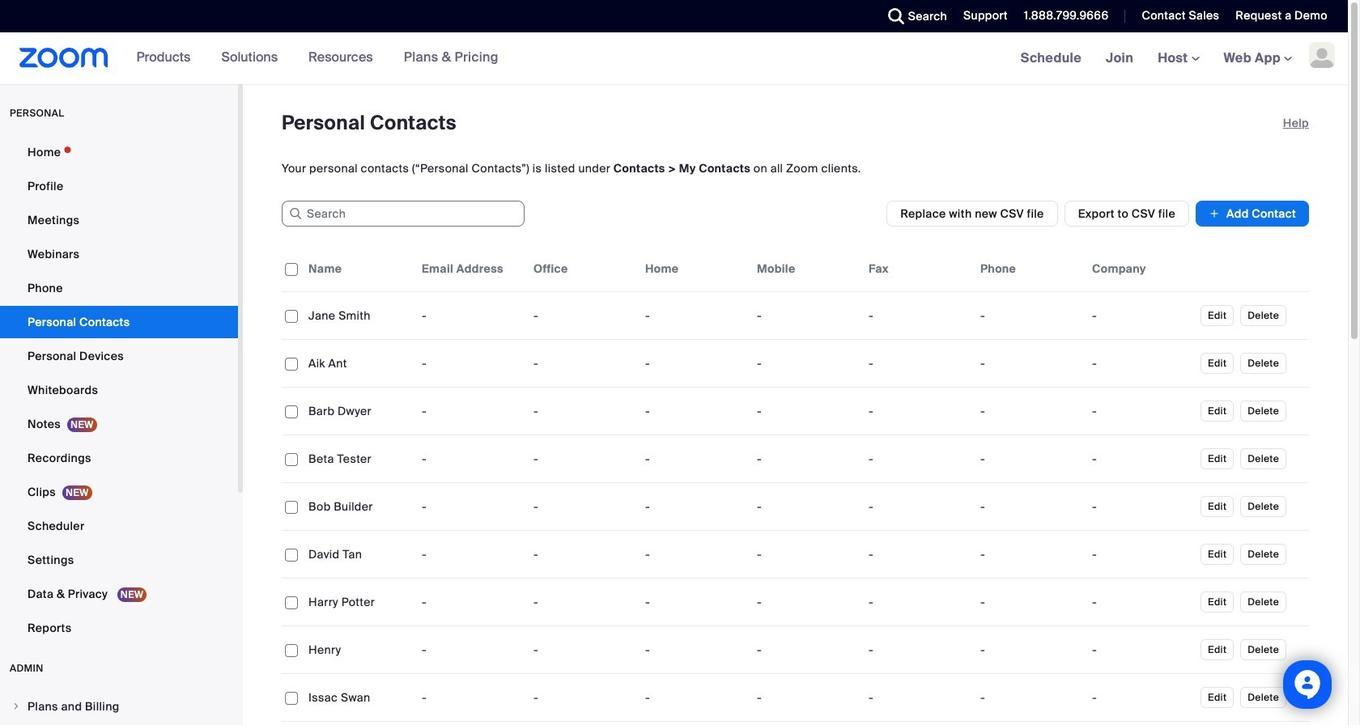 Task type: locate. For each thing, give the bounding box(es) containing it.
banner
[[0, 32, 1349, 85]]

application
[[282, 246, 1322, 726]]

meetings navigation
[[1009, 32, 1349, 85]]

zoom logo image
[[19, 48, 108, 68]]

product information navigation
[[108, 32, 511, 84]]

cell
[[974, 300, 1086, 332], [1086, 300, 1198, 332], [974, 348, 1086, 380], [1086, 348, 1198, 380], [974, 395, 1086, 428], [1086, 395, 1198, 428], [974, 443, 1086, 475], [1086, 443, 1198, 475], [974, 491, 1086, 523], [1086, 491, 1198, 523], [974, 539, 1086, 571], [1086, 539, 1198, 571], [974, 586, 1086, 619], [1086, 586, 1198, 619], [974, 634, 1086, 667], [1086, 634, 1198, 667], [974, 682, 1086, 714], [1086, 682, 1198, 714], [282, 723, 302, 726], [302, 723, 416, 726], [416, 723, 527, 726], [527, 723, 639, 726], [639, 723, 751, 726], [751, 723, 863, 726], [863, 723, 974, 726], [974, 723, 1086, 726], [1086, 723, 1198, 726], [1198, 723, 1310, 726]]

menu item
[[0, 692, 238, 723]]



Task type: vqa. For each thing, say whether or not it's contained in the screenshot.
RIGHT ICON
yes



Task type: describe. For each thing, give the bounding box(es) containing it.
Search Contacts Input text field
[[282, 201, 525, 227]]

add image
[[1209, 206, 1221, 222]]

personal menu menu
[[0, 136, 238, 646]]

profile picture image
[[1310, 42, 1336, 68]]

right image
[[11, 702, 21, 712]]



